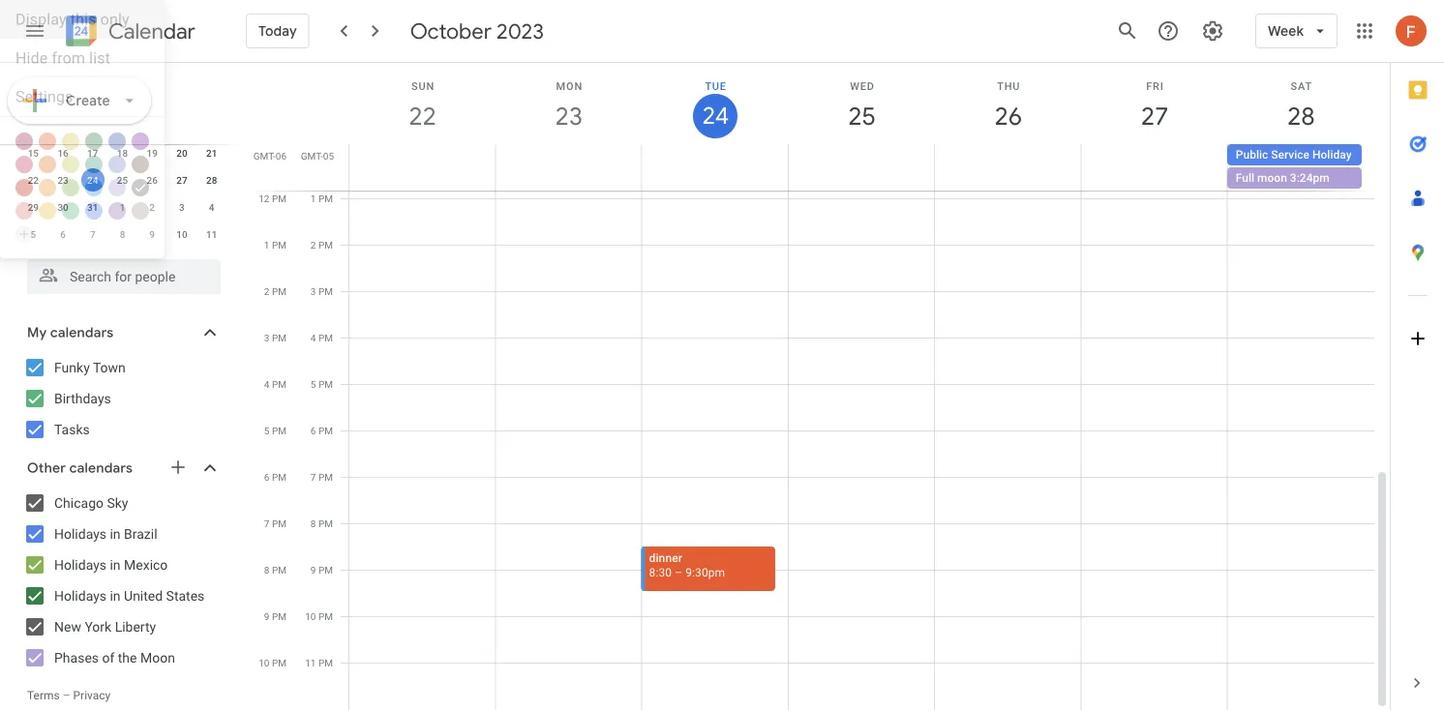 Task type: locate. For each thing, give the bounding box(es) containing it.
row down 25 link
[[341, 144, 1391, 191]]

7 inside row
[[90, 229, 96, 240]]

1 vertical spatial 2
[[311, 239, 316, 251]]

in for brazil
[[110, 526, 121, 542]]

1 vertical spatial 7
[[311, 472, 316, 483]]

gmt-
[[254, 150, 276, 162], [301, 150, 323, 162]]

row containing 22
[[18, 167, 227, 194]]

sun
[[412, 80, 435, 92]]

27 down "20"
[[176, 174, 187, 186]]

calendar
[[108, 18, 196, 45]]

10 up 11 pm
[[305, 611, 316, 623]]

0 vertical spatial calendars
[[50, 324, 114, 342]]

1 vertical spatial 8
[[311, 518, 316, 530]]

5 cell from the left
[[1081, 144, 1228, 191]]

0 horizontal spatial 10 pm
[[259, 658, 287, 669]]

23 down mon
[[554, 100, 582, 132]]

1 vertical spatial –
[[63, 690, 70, 703]]

gmt- right 06
[[301, 150, 323, 162]]

10 down november 3 element
[[176, 229, 187, 240]]

0 horizontal spatial 6
[[60, 229, 66, 240]]

0 horizontal spatial 5
[[31, 229, 36, 240]]

0 horizontal spatial 3 pm
[[264, 332, 287, 344]]

2 horizontal spatial 4
[[311, 332, 316, 344]]

1 horizontal spatial 10 pm
[[305, 611, 333, 623]]

4
[[209, 201, 214, 213], [311, 332, 316, 344], [264, 379, 270, 390]]

6 inside row
[[60, 229, 66, 240]]

row group containing 15
[[18, 85, 227, 248]]

2 horizontal spatial 6
[[311, 425, 316, 437]]

0 vertical spatial 5 pm
[[311, 379, 333, 390]]

gmt-05
[[301, 150, 334, 162]]

november 6 element
[[51, 223, 75, 246]]

1 horizontal spatial gmt-
[[301, 150, 323, 162]]

4 pm
[[311, 332, 333, 344], [264, 379, 287, 390]]

23
[[554, 100, 582, 132], [58, 174, 69, 186]]

full moon 3:24pm button
[[1228, 168, 1363, 189]]

0 vertical spatial 7
[[90, 229, 96, 240]]

0 horizontal spatial 23
[[58, 174, 69, 186]]

1 horizontal spatial 7
[[264, 518, 270, 530]]

24 down the tue
[[701, 101, 728, 131]]

1 horizontal spatial 9
[[264, 611, 270, 623]]

20
[[176, 147, 187, 159]]

tab list
[[1392, 63, 1445, 657]]

0 vertical spatial 1 pm
[[311, 193, 333, 204]]

grid
[[248, 63, 1391, 711]]

1 vertical spatial 9 pm
[[264, 611, 287, 623]]

28 down 21
[[206, 174, 217, 186]]

10 pm left 11 pm
[[259, 658, 287, 669]]

2 pm down 'gmt-05'
[[311, 239, 333, 251]]

create button
[[8, 77, 151, 124]]

1 horizontal spatial 25
[[847, 100, 875, 132]]

november 3 element
[[170, 196, 194, 219]]

in left 'brazil'
[[110, 526, 121, 542]]

0 vertical spatial 8 pm
[[311, 518, 333, 530]]

29
[[28, 201, 39, 213]]

2
[[149, 201, 155, 213], [311, 239, 316, 251], [264, 286, 270, 297]]

2 vertical spatial 6
[[264, 472, 270, 483]]

0 horizontal spatial 2
[[149, 201, 155, 213]]

2 down 'gmt-05'
[[311, 239, 316, 251]]

8
[[120, 229, 125, 240], [311, 518, 316, 530], [264, 565, 270, 576]]

of
[[102, 650, 115, 666]]

1 vertical spatial holidays
[[54, 557, 107, 573]]

town
[[93, 360, 126, 376]]

28 element
[[200, 169, 223, 192]]

2 vertical spatial 10
[[259, 658, 270, 669]]

mon 23
[[554, 80, 583, 132]]

25
[[847, 100, 875, 132], [117, 174, 128, 186]]

26
[[994, 100, 1022, 132], [147, 174, 158, 186]]

27
[[1140, 100, 1168, 132], [176, 174, 187, 186]]

holidays down holidays in brazil
[[54, 557, 107, 573]]

1 vertical spatial 27
[[176, 174, 187, 186]]

18
[[117, 147, 128, 159]]

1 horizontal spatial 2 pm
[[311, 239, 333, 251]]

2 gmt- from the left
[[301, 150, 323, 162]]

calendars inside other calendars dropdown button
[[69, 460, 133, 477]]

wed
[[850, 80, 875, 92]]

22 down sun
[[408, 100, 435, 132]]

dinner 8:30 – 9:30pm
[[649, 552, 726, 580]]

24, today element
[[81, 169, 104, 192]]

liberty
[[115, 619, 156, 635]]

0 horizontal spatial 7
[[90, 229, 96, 240]]

0 vertical spatial 3 pm
[[311, 286, 333, 297]]

2 vertical spatial 5
[[264, 425, 270, 437]]

3:24pm
[[1291, 171, 1330, 185]]

2 pm
[[311, 239, 333, 251], [264, 286, 287, 297]]

3 holidays from the top
[[54, 588, 107, 604]]

1 horizontal spatial 28
[[1287, 100, 1315, 132]]

calendars up funky town
[[50, 324, 114, 342]]

– right terms
[[63, 690, 70, 703]]

2 inside november 2 element
[[149, 201, 155, 213]]

10
[[176, 229, 187, 240], [305, 611, 316, 623], [259, 658, 270, 669]]

0 vertical spatial 10
[[176, 229, 187, 240]]

gmt- for 06
[[254, 150, 276, 162]]

0 horizontal spatial 24
[[87, 174, 98, 186]]

row containing 29
[[18, 194, 227, 221]]

2 pm down 12 pm
[[264, 286, 287, 297]]

1 vertical spatial 25
[[117, 174, 128, 186]]

18 element
[[111, 141, 134, 165]]

1 horizontal spatial 8 pm
[[311, 518, 333, 530]]

calendars for other calendars
[[69, 460, 133, 477]]

calendars up the chicago sky
[[69, 460, 133, 477]]

10 pm
[[305, 611, 333, 623], [259, 658, 287, 669]]

17
[[87, 147, 98, 159]]

22 down 15
[[28, 174, 39, 186]]

25 down 18
[[117, 174, 128, 186]]

10 inside row
[[176, 229, 187, 240]]

0 vertical spatial 6
[[60, 229, 66, 240]]

24 cell
[[78, 167, 108, 194]]

1 right 12 pm
[[311, 193, 316, 204]]

0 vertical spatial 11
[[206, 229, 217, 240]]

1 vertical spatial 11
[[305, 658, 316, 669]]

20 element
[[170, 141, 194, 165]]

1 vertical spatial 5
[[311, 379, 316, 390]]

28 link
[[1280, 94, 1324, 138]]

row down the november 1 element
[[18, 221, 227, 248]]

row up the november 1 element
[[18, 167, 227, 194]]

0 vertical spatial 27
[[1140, 100, 1168, 132]]

0 horizontal spatial 11
[[206, 229, 217, 240]]

23 up 30
[[58, 174, 69, 186]]

terms link
[[27, 690, 60, 703]]

november 11 element
[[200, 223, 223, 246]]

1 vertical spatial 5 pm
[[264, 425, 287, 437]]

1 down 25 element
[[120, 201, 125, 213]]

27 down fri
[[1140, 100, 1168, 132]]

1 horizontal spatial 3
[[264, 332, 270, 344]]

1 vertical spatial 1 pm
[[264, 239, 287, 251]]

in
[[110, 526, 121, 542], [110, 557, 121, 573], [110, 588, 121, 604]]

0 horizontal spatial 5 pm
[[264, 425, 287, 437]]

0 vertical spatial 4
[[209, 201, 214, 213]]

row containing public service holiday
[[341, 144, 1391, 191]]

tue 24
[[701, 80, 728, 131]]

0 horizontal spatial 1
[[120, 201, 125, 213]]

26 link
[[987, 94, 1031, 138]]

24 down 17
[[87, 174, 98, 186]]

10 pm up 11 pm
[[305, 611, 333, 623]]

in left united
[[110, 588, 121, 604]]

my calendars button
[[4, 318, 240, 349]]

cell
[[350, 144, 496, 191], [496, 144, 642, 191], [642, 144, 789, 191], [935, 144, 1081, 191], [1081, 144, 1228, 191], [1228, 144, 1374, 191]]

states
[[166, 588, 205, 604]]

16 element
[[51, 141, 75, 165]]

calendars for my calendars
[[50, 324, 114, 342]]

26 element
[[141, 169, 164, 192]]

– right 8:30
[[675, 566, 683, 580]]

new york liberty
[[54, 619, 156, 635]]

fri
[[1147, 80, 1165, 92]]

12
[[259, 193, 270, 204]]

27 element
[[170, 169, 194, 192]]

gmt- up 12
[[254, 150, 276, 162]]

22 element
[[22, 169, 45, 192]]

0 horizontal spatial 8
[[120, 229, 125, 240]]

0 vertical spatial 22
[[408, 100, 435, 132]]

26 down thu
[[994, 100, 1022, 132]]

None search field
[[0, 252, 240, 294]]

0 vertical spatial 24
[[701, 101, 728, 131]]

0 horizontal spatial gmt-
[[254, 150, 276, 162]]

0 horizontal spatial 10
[[176, 229, 187, 240]]

6 pm
[[311, 425, 333, 437], [264, 472, 287, 483]]

1 horizontal spatial 9 pm
[[311, 565, 333, 576]]

2 in from the top
[[110, 557, 121, 573]]

24
[[701, 101, 728, 131], [87, 174, 98, 186]]

10 left 11 pm
[[259, 658, 270, 669]]

11 inside the november 11 element
[[206, 229, 217, 240]]

1 vertical spatial 3 pm
[[264, 332, 287, 344]]

october 2023
[[410, 17, 544, 45]]

wed 25
[[847, 80, 875, 132]]

full
[[1237, 171, 1255, 185]]

row containing 5
[[18, 221, 227, 248]]

1 in from the top
[[110, 526, 121, 542]]

0 vertical spatial 9
[[149, 229, 155, 240]]

22
[[408, 100, 435, 132], [28, 174, 39, 186]]

05
[[323, 150, 334, 162]]

2 down 12
[[264, 286, 270, 297]]

new
[[54, 619, 81, 635]]

3 pm
[[311, 286, 333, 297], [264, 332, 287, 344]]

1 vertical spatial 22
[[28, 174, 39, 186]]

2 vertical spatial 3
[[264, 332, 270, 344]]

2 horizontal spatial 9
[[311, 565, 316, 576]]

row down 25 element
[[18, 194, 227, 221]]

16
[[58, 147, 69, 159]]

0 horizontal spatial 9 pm
[[264, 611, 287, 623]]

8 inside row
[[120, 229, 125, 240]]

row up 25 element
[[18, 139, 227, 167]]

25 inside the wed 25
[[847, 100, 875, 132]]

11
[[206, 229, 217, 240], [305, 658, 316, 669]]

2 down 26 element
[[149, 201, 155, 213]]

26 down 19
[[147, 174, 158, 186]]

1 vertical spatial calendars
[[69, 460, 133, 477]]

1 horizontal spatial 23
[[554, 100, 582, 132]]

1 vertical spatial 6 pm
[[264, 472, 287, 483]]

in for mexico
[[110, 557, 121, 573]]

2 horizontal spatial 2
[[311, 239, 316, 251]]

1 pm down 12 pm
[[264, 239, 287, 251]]

1 down 12
[[264, 239, 270, 251]]

2 horizontal spatial 10
[[305, 611, 316, 623]]

6 cell from the left
[[1228, 144, 1374, 191]]

25 down wed
[[847, 100, 875, 132]]

calendars
[[50, 324, 114, 342], [69, 460, 133, 477]]

mon
[[556, 80, 583, 92]]

1 vertical spatial 23
[[58, 174, 69, 186]]

30 element
[[51, 196, 75, 219]]

in for united
[[110, 588, 121, 604]]

1 vertical spatial 24
[[87, 174, 98, 186]]

other calendars button
[[4, 453, 240, 484]]

chicago sky list item
[[4, 488, 240, 519]]

holidays up new on the left of page
[[54, 588, 107, 604]]

pm
[[272, 193, 287, 204], [319, 193, 333, 204], [272, 239, 287, 251], [319, 239, 333, 251], [272, 286, 287, 297], [319, 286, 333, 297], [272, 332, 287, 344], [319, 332, 333, 344], [272, 379, 287, 390], [319, 379, 333, 390], [272, 425, 287, 437], [319, 425, 333, 437], [272, 472, 287, 483], [319, 472, 333, 483], [272, 518, 287, 530], [319, 518, 333, 530], [272, 565, 287, 576], [319, 565, 333, 576], [272, 611, 287, 623], [319, 611, 333, 623], [272, 658, 287, 669], [319, 658, 333, 669]]

6
[[60, 229, 66, 240], [311, 425, 316, 437], [264, 472, 270, 483]]

8 pm
[[311, 518, 333, 530], [264, 565, 287, 576]]

2 horizontal spatial 8
[[311, 518, 316, 530]]

1 vertical spatial in
[[110, 557, 121, 573]]

0 vertical spatial 25
[[847, 100, 875, 132]]

1 horizontal spatial 1
[[264, 239, 270, 251]]

1 horizontal spatial 11
[[305, 658, 316, 669]]

1 holidays from the top
[[54, 526, 107, 542]]

row group
[[18, 85, 227, 248]]

28
[[1287, 100, 1315, 132], [206, 174, 217, 186]]

2 horizontal spatial 3
[[311, 286, 316, 297]]

3 in from the top
[[110, 588, 121, 604]]

settings menu image
[[1202, 19, 1225, 43]]

1
[[311, 193, 316, 204], [120, 201, 125, 213], [264, 239, 270, 251]]

1 horizontal spatial –
[[675, 566, 683, 580]]

2 vertical spatial 4
[[264, 379, 270, 390]]

1 horizontal spatial 8
[[264, 565, 270, 576]]

0 horizontal spatial 22
[[28, 174, 39, 186]]

28 down sat
[[1287, 100, 1315, 132]]

2 holidays from the top
[[54, 557, 107, 573]]

25 link
[[840, 94, 885, 138]]

november 7 element
[[81, 223, 104, 246]]

row
[[18, 139, 227, 167], [341, 144, 1391, 191], [18, 167, 227, 194], [18, 194, 227, 221], [18, 221, 227, 248]]

calendars inside my calendars dropdown button
[[50, 324, 114, 342]]

1 vertical spatial 10
[[305, 611, 316, 623]]

1 gmt- from the left
[[254, 150, 276, 162]]

gmt- for 05
[[301, 150, 323, 162]]

1 vertical spatial 2 pm
[[264, 286, 287, 297]]

holidays down chicago
[[54, 526, 107, 542]]

0 vertical spatial 23
[[554, 100, 582, 132]]

0 vertical spatial 8
[[120, 229, 125, 240]]

1 pm down 'gmt-05'
[[311, 193, 333, 204]]

0 vertical spatial –
[[675, 566, 683, 580]]

in left mexico
[[110, 557, 121, 573]]

funky
[[54, 360, 90, 376]]

27 link
[[1133, 94, 1178, 138]]



Task type: describe. For each thing, give the bounding box(es) containing it.
moon
[[1258, 171, 1288, 185]]

november 8 element
[[111, 223, 134, 246]]

holiday
[[1313, 148, 1352, 162]]

fri 27
[[1140, 80, 1168, 132]]

2 vertical spatial 9
[[264, 611, 270, 623]]

1 vertical spatial 3
[[311, 286, 316, 297]]

chicago sky
[[54, 495, 128, 511]]

19 element
[[141, 141, 164, 165]]

november 1 element
[[111, 196, 134, 219]]

today
[[259, 22, 297, 40]]

26 inside row
[[147, 174, 158, 186]]

31
[[87, 201, 98, 213]]

holidays for holidays in mexico
[[54, 557, 107, 573]]

25 element
[[111, 169, 134, 192]]

25 inside row
[[117, 174, 128, 186]]

other calendars
[[27, 460, 133, 477]]

23 inside mon 23
[[554, 100, 582, 132]]

terms
[[27, 690, 60, 703]]

thu 26
[[994, 80, 1022, 132]]

23 link
[[547, 94, 592, 138]]

1 horizontal spatial 4 pm
[[311, 332, 333, 344]]

my
[[27, 324, 47, 342]]

mexico
[[124, 557, 168, 573]]

1 vertical spatial 4
[[311, 332, 316, 344]]

gmt-06
[[254, 150, 287, 162]]

thu
[[998, 80, 1021, 92]]

november 2 element
[[141, 196, 164, 219]]

cell containing public service holiday
[[1228, 144, 1374, 191]]

0 horizontal spatial 8 pm
[[264, 565, 287, 576]]

other
[[27, 460, 66, 477]]

19
[[147, 147, 158, 159]]

1 horizontal spatial 7 pm
[[311, 472, 333, 483]]

phases
[[54, 650, 99, 666]]

23 element
[[51, 169, 75, 192]]

holidays for holidays in united states
[[54, 588, 107, 604]]

week
[[1269, 22, 1304, 40]]

Search for people text field
[[39, 260, 209, 294]]

2 cell from the left
[[496, 144, 642, 191]]

terms – privacy
[[27, 690, 111, 703]]

15
[[28, 147, 39, 159]]

1 horizontal spatial 4
[[264, 379, 270, 390]]

my calendars
[[27, 324, 114, 342]]

chicago
[[54, 495, 104, 511]]

1 horizontal spatial 2
[[264, 286, 270, 297]]

1 vertical spatial 9
[[311, 565, 316, 576]]

holidays for holidays in brazil
[[54, 526, 107, 542]]

22 link
[[401, 94, 445, 138]]

the
[[118, 650, 137, 666]]

phases of the moon
[[54, 650, 175, 666]]

1 horizontal spatial 24
[[701, 101, 728, 131]]

0 vertical spatial 2 pm
[[311, 239, 333, 251]]

york
[[85, 619, 112, 635]]

– inside dinner 8:30 – 9:30pm
[[675, 566, 683, 580]]

1 inside row
[[120, 201, 125, 213]]

november 9 element
[[141, 223, 164, 246]]

sun 22
[[408, 80, 435, 132]]

my calendars list
[[4, 353, 240, 445]]

24 link
[[694, 94, 738, 138]]

tasks
[[54, 422, 90, 438]]

create
[[66, 92, 110, 109]]

2 horizontal spatial 7
[[311, 472, 316, 483]]

23 inside 23 element
[[58, 174, 69, 186]]

17 element
[[81, 141, 104, 165]]

0 vertical spatial 5
[[31, 229, 36, 240]]

12 pm
[[259, 193, 287, 204]]

21
[[206, 147, 217, 159]]

privacy link
[[73, 690, 111, 703]]

calendar element
[[62, 12, 196, 54]]

0 vertical spatial 6 pm
[[311, 425, 333, 437]]

row containing 15
[[18, 139, 227, 167]]

4 cell from the left
[[935, 144, 1081, 191]]

other calendars list
[[4, 488, 240, 674]]

week button
[[1256, 8, 1338, 54]]

11 pm
[[305, 658, 333, 669]]

november 4 element
[[200, 196, 223, 219]]

service
[[1272, 148, 1310, 162]]

2 vertical spatial 8
[[264, 565, 270, 576]]

1 horizontal spatial 26
[[994, 100, 1022, 132]]

holidays in mexico
[[54, 557, 168, 573]]

06
[[276, 150, 287, 162]]

november 5 element
[[22, 223, 45, 246]]

today button
[[246, 8, 310, 54]]

0 horizontal spatial 1 pm
[[264, 239, 287, 251]]

9 inside row
[[149, 229, 155, 240]]

1 vertical spatial 6
[[311, 425, 316, 437]]

2 horizontal spatial 1
[[311, 193, 316, 204]]

1 cell from the left
[[350, 144, 496, 191]]

0 horizontal spatial –
[[63, 690, 70, 703]]

22 inside 22 element
[[28, 174, 39, 186]]

1 horizontal spatial 5 pm
[[311, 379, 333, 390]]

15 element
[[22, 141, 45, 165]]

sat 28
[[1287, 80, 1315, 132]]

9:30pm
[[686, 566, 726, 580]]

30
[[58, 201, 69, 213]]

holidays in united states
[[54, 588, 205, 604]]

0 horizontal spatial 2 pm
[[264, 286, 287, 297]]

24 inside cell
[[87, 174, 98, 186]]

sky
[[107, 495, 128, 511]]

1 horizontal spatial 22
[[408, 100, 435, 132]]

21 element
[[200, 141, 223, 165]]

0 horizontal spatial 4 pm
[[264, 379, 287, 390]]

tue
[[705, 80, 727, 92]]

31 element
[[81, 196, 104, 219]]

29 element
[[22, 196, 45, 219]]

2023
[[497, 17, 544, 45]]

1 horizontal spatial 5
[[264, 425, 270, 437]]

holidays in brazil
[[54, 526, 157, 542]]

birthdays
[[54, 391, 111, 407]]

28 inside row
[[206, 174, 217, 186]]

0 vertical spatial 9 pm
[[311, 565, 333, 576]]

grid containing 22
[[248, 63, 1391, 711]]

funky town
[[54, 360, 126, 376]]

sat
[[1291, 80, 1313, 92]]

main drawer image
[[23, 19, 46, 43]]

3 cell from the left
[[642, 144, 789, 191]]

1 horizontal spatial 3 pm
[[311, 286, 333, 297]]

united
[[124, 588, 163, 604]]

add other calendars image
[[169, 458, 188, 477]]

moon
[[140, 650, 175, 666]]

11 for 11
[[206, 229, 217, 240]]

27 inside 27 element
[[176, 174, 187, 186]]

4 inside row
[[209, 201, 214, 213]]

0 horizontal spatial 6 pm
[[264, 472, 287, 483]]

october
[[410, 17, 492, 45]]

1 horizontal spatial 6
[[264, 472, 270, 483]]

0 horizontal spatial 7 pm
[[264, 518, 287, 530]]

8:30
[[649, 566, 672, 580]]

public service holiday full moon 3:24pm
[[1237, 148, 1352, 185]]

calendar heading
[[105, 18, 196, 45]]

1 horizontal spatial 1 pm
[[311, 193, 333, 204]]

0 vertical spatial 10 pm
[[305, 611, 333, 623]]

privacy
[[73, 690, 111, 703]]

dinner
[[649, 552, 683, 565]]

11 for 11 pm
[[305, 658, 316, 669]]

november 10 element
[[170, 223, 194, 246]]

brazil
[[124, 526, 157, 542]]

public
[[1237, 148, 1269, 162]]

public service holiday button
[[1228, 144, 1363, 166]]

3 inside row
[[179, 201, 185, 213]]



Task type: vqa. For each thing, say whether or not it's contained in the screenshot.


